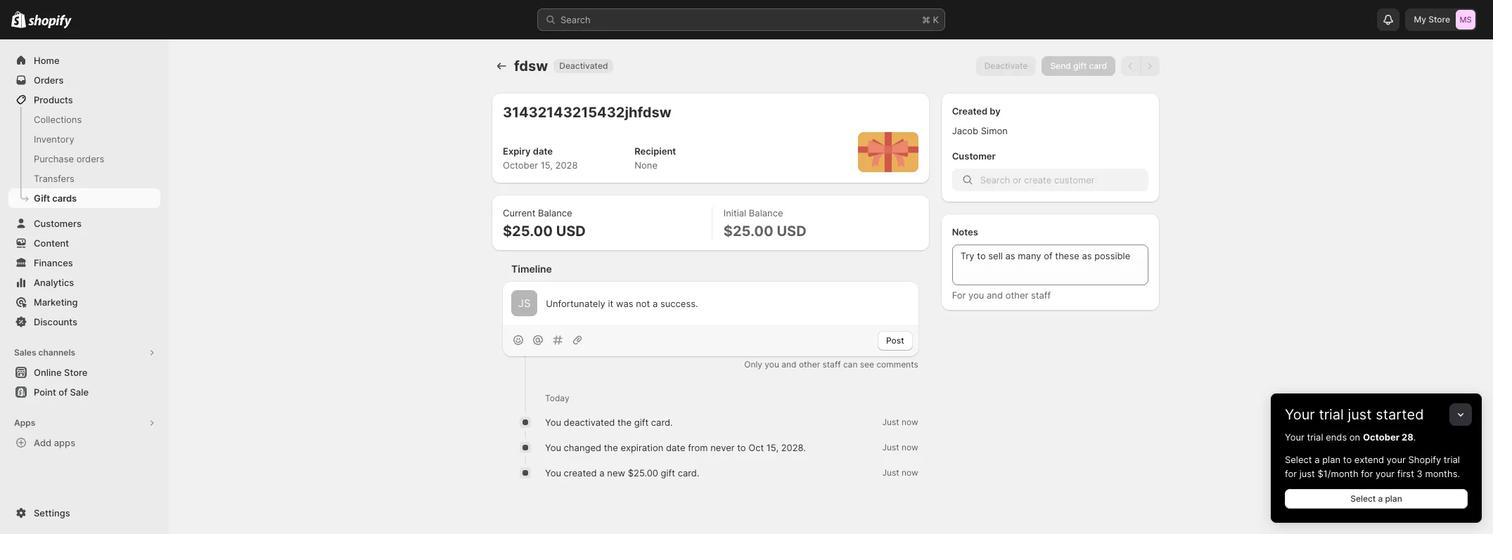 Task type: vqa. For each thing, say whether or not it's contained in the screenshot.
remaining
no



Task type: locate. For each thing, give the bounding box(es) containing it.
0 horizontal spatial plan
[[1323, 455, 1341, 466]]

2 vertical spatial now
[[902, 468, 919, 479]]

3 you from the top
[[545, 468, 561, 479]]

trial inside dropdown button
[[1320, 407, 1344, 424]]

gift down 'you changed the expiration date from never to oct 15, 2028.'
[[661, 468, 675, 479]]

the for expiration
[[604, 443, 618, 454]]

0 vertical spatial and
[[987, 290, 1003, 301]]

0 horizontal spatial you
[[765, 360, 780, 370]]

0 vertical spatial select
[[1285, 455, 1313, 466]]

2 your from the top
[[1285, 432, 1305, 443]]

1 horizontal spatial to
[[1344, 455, 1352, 466]]

staff down add a note text box
[[1031, 290, 1051, 301]]

card. up 'you changed the expiration date from never to oct 15, 2028.'
[[651, 417, 673, 429]]

current balance $25.00 usd
[[503, 208, 586, 240]]

and right only
[[782, 360, 797, 370]]

transfers link
[[8, 169, 160, 189]]

post button
[[878, 331, 913, 351]]

purchase
[[34, 153, 74, 165]]

0 vertical spatial card.
[[651, 417, 673, 429]]

shopify image
[[11, 11, 26, 28], [28, 15, 72, 29]]

simon
[[981, 125, 1008, 136]]

0 horizontal spatial staff
[[823, 360, 841, 370]]

1 horizontal spatial usd
[[777, 223, 807, 240]]

date left from
[[666, 443, 686, 454]]

0 vertical spatial to
[[738, 443, 746, 454]]

0 vertical spatial now
[[902, 417, 919, 428]]

home
[[34, 55, 60, 66]]

2 usd from the left
[[777, 223, 807, 240]]

0 vertical spatial plan
[[1323, 455, 1341, 466]]

send
[[1051, 61, 1071, 71]]

you right for
[[969, 290, 985, 301]]

1 horizontal spatial 15,
[[767, 443, 779, 454]]

0 vertical spatial you
[[545, 417, 561, 429]]

0 horizontal spatial usd
[[556, 223, 586, 240]]

$25.00 for initial balance $25.00 usd
[[724, 223, 774, 240]]

2 you from the top
[[545, 443, 561, 454]]

2 vertical spatial trial
[[1444, 455, 1461, 466]]

1 vertical spatial select
[[1351, 494, 1376, 504]]

date
[[533, 146, 553, 157], [666, 443, 686, 454]]

other for only
[[799, 360, 820, 370]]

none
[[635, 160, 658, 171]]

a
[[653, 298, 658, 309], [1315, 455, 1320, 466], [600, 468, 605, 479], [1379, 494, 1383, 504]]

a up the $1/month
[[1315, 455, 1320, 466]]

trial up ends
[[1320, 407, 1344, 424]]

2 vertical spatial just
[[883, 468, 900, 479]]

card.
[[651, 417, 673, 429], [678, 468, 700, 479]]

to up the $1/month
[[1344, 455, 1352, 466]]

a right 'not'
[[653, 298, 658, 309]]

your up "your trial ends on october 28 ."
[[1285, 407, 1316, 424]]

just now for never
[[883, 443, 919, 453]]

just now for card.
[[883, 468, 919, 479]]

your trial just started
[[1285, 407, 1424, 424]]

deactivate button
[[976, 56, 1037, 76]]

previous image
[[1124, 59, 1138, 73]]

1 vertical spatial your
[[1376, 469, 1395, 480]]

balance right initial
[[749, 208, 783, 219]]

2 horizontal spatial $25.00
[[724, 223, 774, 240]]

finances
[[34, 258, 73, 269]]

gift
[[1074, 61, 1087, 71], [634, 417, 649, 429], [661, 468, 675, 479]]

1 horizontal spatial card.
[[678, 468, 700, 479]]

1 vertical spatial just
[[1300, 469, 1316, 480]]

0 vertical spatial your
[[1387, 455, 1406, 466]]

timeline
[[512, 263, 552, 275]]

deactivate
[[985, 61, 1028, 71]]

other down add a note text box
[[1006, 290, 1029, 301]]

1 vertical spatial you
[[765, 360, 780, 370]]

the
[[618, 417, 632, 429], [604, 443, 618, 454]]

0 horizontal spatial shopify image
[[11, 11, 26, 28]]

1 vertical spatial 15,
[[767, 443, 779, 454]]

1 horizontal spatial october
[[1363, 432, 1400, 443]]

select down "your trial ends on october 28 ."
[[1285, 455, 1313, 466]]

you left changed
[[545, 443, 561, 454]]

select
[[1285, 455, 1313, 466], [1351, 494, 1376, 504]]

0 vertical spatial your
[[1285, 407, 1316, 424]]

trial
[[1320, 407, 1344, 424], [1308, 432, 1324, 443], [1444, 455, 1461, 466]]

and right for
[[987, 290, 1003, 301]]

comments
[[877, 360, 919, 370]]

you left created
[[545, 468, 561, 479]]

your trial ends on october 28 .
[[1285, 432, 1417, 443]]

1 horizontal spatial other
[[1006, 290, 1029, 301]]

other for for
[[1006, 290, 1029, 301]]

search
[[561, 14, 591, 25]]

0 horizontal spatial just
[[1300, 469, 1316, 480]]

1 vertical spatial your
[[1285, 432, 1305, 443]]

success.
[[661, 298, 698, 309]]

usd inside initial balance $25.00 usd
[[777, 223, 807, 240]]

1 for from the left
[[1285, 469, 1297, 480]]

0 horizontal spatial to
[[738, 443, 746, 454]]

your inside dropdown button
[[1285, 407, 1316, 424]]

1 vertical spatial and
[[782, 360, 797, 370]]

$25.00 inside the current balance $25.00 usd
[[503, 223, 553, 240]]

october down the expiry
[[503, 160, 538, 171]]

october up extend
[[1363, 432, 1400, 443]]

to
[[738, 443, 746, 454], [1344, 455, 1352, 466]]

channels
[[38, 348, 75, 358]]

the up expiration
[[618, 417, 632, 429]]

plan up the $1/month
[[1323, 455, 1341, 466]]

2 now from the top
[[902, 443, 919, 453]]

only
[[745, 360, 763, 370]]

1 horizontal spatial you
[[969, 290, 985, 301]]

trial inside select a plan to extend your shopify trial for just $1/month for your first 3 months.
[[1444, 455, 1461, 466]]

1 vertical spatial plan
[[1386, 494, 1403, 504]]

1 horizontal spatial shopify image
[[28, 15, 72, 29]]

1 horizontal spatial staff
[[1031, 290, 1051, 301]]

0 vertical spatial staff
[[1031, 290, 1051, 301]]

balance inside the current balance $25.00 usd
[[538, 208, 572, 219]]

usd inside the current balance $25.00 usd
[[556, 223, 586, 240]]

0 horizontal spatial date
[[533, 146, 553, 157]]

balance for initial balance $25.00 usd
[[749, 208, 783, 219]]

jacob
[[952, 125, 979, 136]]

$25.00 inside initial balance $25.00 usd
[[724, 223, 774, 240]]

0 vertical spatial 15,
[[541, 160, 553, 171]]

apps
[[14, 418, 35, 428]]

$25.00 for current balance $25.00 usd
[[503, 223, 553, 240]]

just now
[[883, 417, 919, 428], [883, 443, 919, 453], [883, 468, 919, 479]]

1 usd from the left
[[556, 223, 586, 240]]

3 just from the top
[[883, 468, 900, 479]]

balance
[[538, 208, 572, 219], [749, 208, 783, 219]]

first
[[1398, 469, 1415, 480]]

card
[[1089, 61, 1107, 71]]

1 vertical spatial you
[[545, 443, 561, 454]]

the down you deactivated the gift card.
[[604, 443, 618, 454]]

0 vertical spatial trial
[[1320, 407, 1344, 424]]

0 horizontal spatial 15,
[[541, 160, 553, 171]]

created
[[952, 106, 988, 117]]

2 vertical spatial just now
[[883, 468, 919, 479]]

other left can
[[799, 360, 820, 370]]

inventory
[[34, 134, 74, 145]]

1 your from the top
[[1285, 407, 1316, 424]]

1 vertical spatial staff
[[823, 360, 841, 370]]

store for online store
[[64, 367, 88, 379]]

you
[[545, 417, 561, 429], [545, 443, 561, 454], [545, 468, 561, 479]]

1 horizontal spatial plan
[[1386, 494, 1403, 504]]

15, left 2028
[[541, 160, 553, 171]]

0 horizontal spatial and
[[782, 360, 797, 370]]

0 vertical spatial just now
[[883, 417, 919, 428]]

customer
[[952, 151, 996, 162]]

select for select a plan to extend your shopify trial for just $1/month for your first 3 months.
[[1285, 455, 1313, 466]]

15, right oct
[[767, 443, 779, 454]]

just for card.
[[883, 468, 900, 479]]

0 vertical spatial october
[[503, 160, 538, 171]]

a down select a plan to extend your shopify trial for just $1/month for your first 3 months.
[[1379, 494, 1383, 504]]

2028.
[[781, 443, 806, 454]]

plan down first
[[1386, 494, 1403, 504]]

and
[[987, 290, 1003, 301], [782, 360, 797, 370]]

0 vertical spatial store
[[1429, 14, 1451, 25]]

$25.00 down initial
[[724, 223, 774, 240]]

your left ends
[[1285, 432, 1305, 443]]

started
[[1376, 407, 1424, 424]]

store up sale
[[64, 367, 88, 379]]

just left the $1/month
[[1300, 469, 1316, 480]]

1 horizontal spatial store
[[1429, 14, 1451, 25]]

$25.00 down current
[[503, 223, 553, 240]]

other
[[1006, 290, 1029, 301], [799, 360, 820, 370]]

analytics link
[[8, 273, 160, 293]]

0 horizontal spatial select
[[1285, 455, 1313, 466]]

for
[[1285, 469, 1297, 480], [1362, 469, 1374, 480]]

2 horizontal spatial gift
[[1074, 61, 1087, 71]]

date right the expiry
[[533, 146, 553, 157]]

3
[[1417, 469, 1423, 480]]

now for card.
[[902, 468, 919, 479]]

discounts
[[34, 317, 77, 328]]

1 vertical spatial now
[[902, 443, 919, 453]]

send gift card button
[[1042, 56, 1116, 76]]

$25.00 down expiration
[[628, 468, 659, 479]]

1 vertical spatial trial
[[1308, 432, 1324, 443]]

you down today
[[545, 417, 561, 429]]

1 vertical spatial store
[[64, 367, 88, 379]]

1 horizontal spatial select
[[1351, 494, 1376, 504]]

select down select a plan to extend your shopify trial for just $1/month for your first 3 months.
[[1351, 494, 1376, 504]]

sale
[[70, 387, 89, 398]]

extend
[[1355, 455, 1385, 466]]

store inside 'link'
[[64, 367, 88, 379]]

0 vertical spatial just
[[883, 417, 900, 428]]

0 vertical spatial just
[[1348, 407, 1372, 424]]

card. down from
[[678, 468, 700, 479]]

your up first
[[1387, 455, 1406, 466]]

2 just now from the top
[[883, 443, 919, 453]]

⌘
[[922, 14, 931, 25]]

add apps button
[[8, 433, 160, 453]]

just up on at the right bottom
[[1348, 407, 1372, 424]]

a inside select a plan to extend your shopify trial for just $1/month for your first 3 months.
[[1315, 455, 1320, 466]]

point of sale button
[[0, 383, 169, 402]]

1 vertical spatial october
[[1363, 432, 1400, 443]]

balance inside initial balance $25.00 usd
[[749, 208, 783, 219]]

just inside your trial just started dropdown button
[[1348, 407, 1372, 424]]

sales
[[14, 348, 36, 358]]

1 horizontal spatial and
[[987, 290, 1003, 301]]

0 horizontal spatial $25.00
[[503, 223, 553, 240]]

deactivated
[[560, 61, 608, 71]]

0 vertical spatial other
[[1006, 290, 1029, 301]]

trial for just
[[1320, 407, 1344, 424]]

now
[[902, 417, 919, 428], [902, 443, 919, 453], [902, 468, 919, 479]]

15, inside expiry date october 15, 2028
[[541, 160, 553, 171]]

Add a note text field
[[952, 245, 1149, 286]]

1 horizontal spatial gift
[[661, 468, 675, 479]]

plan
[[1323, 455, 1341, 466], [1386, 494, 1403, 504]]

staff left can
[[823, 360, 841, 370]]

1 vertical spatial to
[[1344, 455, 1352, 466]]

1 horizontal spatial balance
[[749, 208, 783, 219]]

for down extend
[[1362, 469, 1374, 480]]

1 you from the top
[[545, 417, 561, 429]]

0 vertical spatial gift
[[1074, 61, 1087, 71]]

your left first
[[1376, 469, 1395, 480]]

for left the $1/month
[[1285, 469, 1297, 480]]

1 vertical spatial just
[[883, 443, 900, 453]]

2 vertical spatial you
[[545, 468, 561, 479]]

plan for select a plan
[[1386, 494, 1403, 504]]

by
[[990, 106, 1001, 117]]

0 horizontal spatial card.
[[651, 417, 673, 429]]

0 horizontal spatial for
[[1285, 469, 1297, 480]]

from
[[688, 443, 708, 454]]

was
[[616, 298, 634, 309]]

1 horizontal spatial for
[[1362, 469, 1374, 480]]

1 vertical spatial just now
[[883, 443, 919, 453]]

0 horizontal spatial store
[[64, 367, 88, 379]]

3 now from the top
[[902, 468, 919, 479]]

15,
[[541, 160, 553, 171], [767, 443, 779, 454]]

0 vertical spatial the
[[618, 417, 632, 429]]

your trial just started button
[[1271, 394, 1482, 424]]

0 horizontal spatial other
[[799, 360, 820, 370]]

gift up expiration
[[634, 417, 649, 429]]

2 balance from the left
[[749, 208, 783, 219]]

plan inside select a plan to extend your shopify trial for just $1/month for your first 3 months.
[[1323, 455, 1341, 466]]

0 vertical spatial you
[[969, 290, 985, 301]]

gift left card
[[1074, 61, 1087, 71]]

$1/month
[[1318, 469, 1359, 480]]

to left oct
[[738, 443, 746, 454]]

store right my
[[1429, 14, 1451, 25]]

1 horizontal spatial just
[[1348, 407, 1372, 424]]

october inside your trial just started element
[[1363, 432, 1400, 443]]

you right only
[[765, 360, 780, 370]]

0 horizontal spatial balance
[[538, 208, 572, 219]]

1 balance from the left
[[538, 208, 572, 219]]

your
[[1285, 407, 1316, 424], [1285, 432, 1305, 443]]

balance right current
[[538, 208, 572, 219]]

and for only
[[782, 360, 797, 370]]

0 horizontal spatial gift
[[634, 417, 649, 429]]

select for select a plan
[[1351, 494, 1376, 504]]

jacob simon
[[952, 125, 1008, 136]]

trial up months.
[[1444, 455, 1461, 466]]

select inside select a plan to extend your shopify trial for just $1/month for your first 3 months.
[[1285, 455, 1313, 466]]

1 just from the top
[[883, 417, 900, 428]]

select a plan to extend your shopify trial for just $1/month for your first 3 months.
[[1285, 455, 1461, 480]]

purchase orders
[[34, 153, 104, 165]]

home link
[[8, 51, 160, 70]]

see
[[860, 360, 875, 370]]

1 vertical spatial the
[[604, 443, 618, 454]]

unfortunately it was not a success.
[[546, 298, 698, 309]]

1 vertical spatial other
[[799, 360, 820, 370]]

0 horizontal spatial october
[[503, 160, 538, 171]]

trial left ends
[[1308, 432, 1324, 443]]

online
[[34, 367, 62, 379]]

0 vertical spatial date
[[533, 146, 553, 157]]

now for never
[[902, 443, 919, 453]]

3 just now from the top
[[883, 468, 919, 479]]

2 just from the top
[[883, 443, 900, 453]]

1 vertical spatial date
[[666, 443, 686, 454]]

and for for
[[987, 290, 1003, 301]]



Task type: describe. For each thing, give the bounding box(es) containing it.
you for you changed the expiration date from never to oct 15, 2028.
[[545, 443, 561, 454]]

created
[[564, 468, 597, 479]]

send gift card
[[1051, 61, 1107, 71]]

Search or create customer text field
[[981, 169, 1149, 191]]

usd for initial balance $25.00 usd
[[777, 223, 807, 240]]

orders link
[[8, 70, 160, 90]]

sales channels button
[[8, 343, 160, 363]]

analytics
[[34, 277, 74, 288]]

recipient none
[[635, 146, 676, 171]]

apps
[[54, 438, 75, 449]]

expiration
[[621, 443, 664, 454]]

point of sale link
[[8, 383, 160, 402]]

expiry date october 15, 2028
[[503, 146, 578, 171]]

1 now from the top
[[902, 417, 919, 428]]

trial for ends
[[1308, 432, 1324, 443]]

you for you created a new $25.00 gift card.
[[545, 468, 561, 479]]

shopify
[[1409, 455, 1442, 466]]

today
[[545, 394, 570, 404]]

customers link
[[8, 214, 160, 234]]

my
[[1415, 14, 1427, 25]]

gift inside button
[[1074, 61, 1087, 71]]

k
[[933, 14, 939, 25]]

only you and other staff can see comments
[[745, 360, 919, 370]]

products link
[[8, 90, 160, 110]]

a left new
[[600, 468, 605, 479]]

months.
[[1426, 469, 1461, 480]]

marketing link
[[8, 293, 160, 312]]

finances link
[[8, 253, 160, 273]]

Leave a comment... text field
[[546, 297, 910, 311]]

content
[[34, 238, 69, 249]]

staff for only you and other staff can see comments
[[823, 360, 841, 370]]

oct
[[749, 443, 764, 454]]

1 horizontal spatial date
[[666, 443, 686, 454]]

it
[[608, 298, 614, 309]]

october inside expiry date october 15, 2028
[[503, 160, 538, 171]]

on
[[1350, 432, 1361, 443]]

next image
[[1143, 59, 1157, 73]]

1 horizontal spatial $25.00
[[628, 468, 659, 479]]

the for gift
[[618, 417, 632, 429]]

you created a new $25.00 gift card.
[[545, 468, 700, 479]]

⌘ k
[[922, 14, 939, 25]]

1 vertical spatial card.
[[678, 468, 700, 479]]

customers
[[34, 218, 82, 229]]

sales channels
[[14, 348, 75, 358]]

2 vertical spatial gift
[[661, 468, 675, 479]]

recipient
[[635, 146, 676, 157]]

add
[[34, 438, 52, 449]]

usd for current balance $25.00 usd
[[556, 223, 586, 240]]

my store image
[[1456, 10, 1476, 30]]

marketing
[[34, 297, 78, 308]]

.
[[1414, 432, 1417, 443]]

purchase orders link
[[8, 149, 160, 169]]

for you and other staff
[[952, 290, 1051, 301]]

new
[[607, 468, 626, 479]]

fdsw
[[514, 58, 548, 75]]

date inside expiry date october 15, 2028
[[533, 146, 553, 157]]

not
[[636, 298, 650, 309]]

1 vertical spatial gift
[[634, 417, 649, 429]]

my store
[[1415, 14, 1451, 25]]

transfers
[[34, 173, 74, 184]]

your trial just started element
[[1271, 431, 1482, 523]]

changed
[[564, 443, 602, 454]]

online store link
[[8, 363, 160, 383]]

settings link
[[8, 504, 160, 523]]

add apps
[[34, 438, 75, 449]]

balance for current balance $25.00 usd
[[538, 208, 572, 219]]

gift
[[34, 193, 50, 204]]

a inside text field
[[653, 298, 658, 309]]

your for your trial ends on october 28 .
[[1285, 432, 1305, 443]]

2028
[[556, 160, 578, 171]]

notes
[[952, 227, 979, 238]]

1 just now from the top
[[883, 417, 919, 428]]

avatar with initials j s image
[[512, 291, 538, 317]]

online store button
[[0, 363, 169, 383]]

for
[[952, 290, 966, 301]]

orders
[[34, 75, 64, 86]]

store for my store
[[1429, 14, 1451, 25]]

just for never
[[883, 443, 900, 453]]

deactivated
[[564, 417, 615, 429]]

created by
[[952, 106, 1001, 117]]

products
[[34, 94, 73, 106]]

staff for for you and other staff
[[1031, 290, 1051, 301]]

you for for
[[969, 290, 985, 301]]

31432143215432jhfdsw
[[503, 104, 672, 121]]

gift cards
[[34, 193, 77, 204]]

apps button
[[8, 414, 160, 433]]

never
[[711, 443, 735, 454]]

just inside select a plan to extend your shopify trial for just $1/month for your first 3 months.
[[1300, 469, 1316, 480]]

to inside select a plan to extend your shopify trial for just $1/month for your first 3 months.
[[1344, 455, 1352, 466]]

online store
[[34, 367, 88, 379]]

2 for from the left
[[1362, 469, 1374, 480]]

gift cards link
[[8, 189, 160, 208]]

post
[[886, 335, 905, 346]]

point of sale
[[34, 387, 89, 398]]

you for you deactivated the gift card.
[[545, 417, 561, 429]]

orders
[[76, 153, 104, 165]]

you for only
[[765, 360, 780, 370]]

cards
[[52, 193, 77, 204]]

plan for select a plan to extend your shopify trial for just $1/month for your first 3 months.
[[1323, 455, 1341, 466]]

initial
[[724, 208, 747, 219]]

you deactivated the gift card.
[[545, 417, 673, 429]]

current
[[503, 208, 536, 219]]

your for your trial just started
[[1285, 407, 1316, 424]]

unfortunately
[[546, 298, 606, 309]]

inventory link
[[8, 129, 160, 149]]

ends
[[1326, 432, 1348, 443]]



